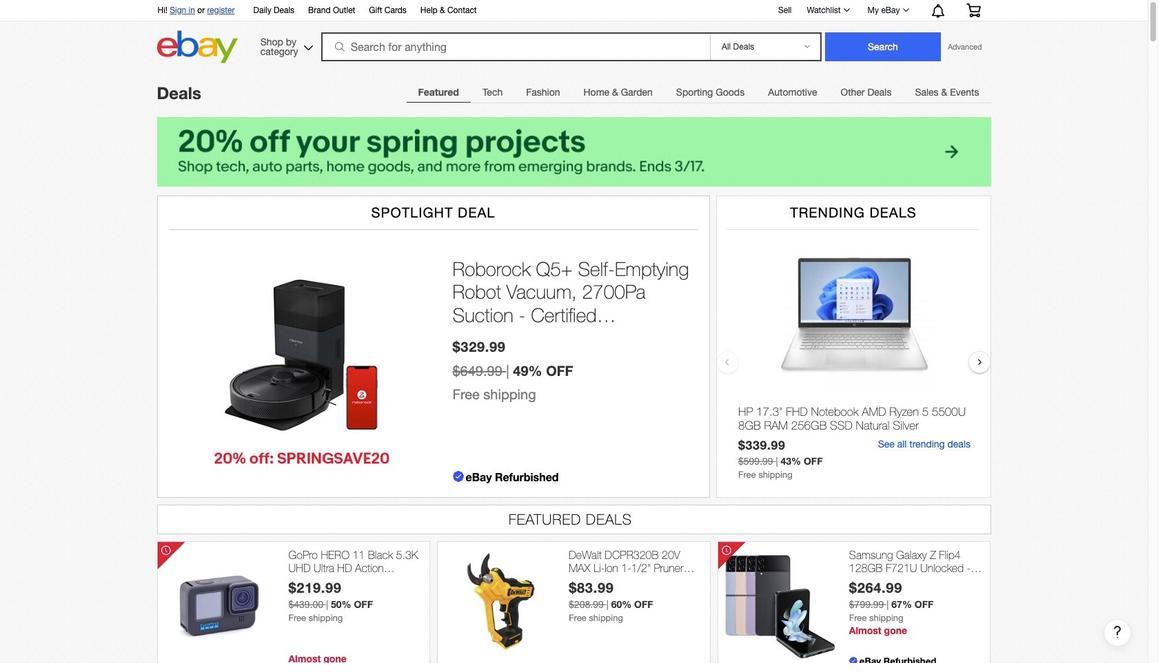 Task type: describe. For each thing, give the bounding box(es) containing it.
account navigation
[[150, 0, 991, 21]]

your shopping cart image
[[965, 3, 981, 17]]

Search for anything text field
[[323, 34, 707, 60]]

20% off your spring projects shop tech, auto parts, home goods, and more from emerging brands. ends 3/17. image
[[157, 117, 991, 187]]



Task type: locate. For each thing, give the bounding box(es) containing it.
help, opens dialogs image
[[1111, 626, 1124, 640]]

tab list
[[406, 78, 991, 106]]

banner
[[150, 0, 991, 67]]

menu bar
[[406, 78, 991, 106]]

main content
[[157, 67, 1131, 664]]

my ebay image
[[903, 8, 909, 12]]

watchlist image
[[844, 8, 850, 12]]

None submit
[[825, 32, 941, 61]]



Task type: vqa. For each thing, say whether or not it's contained in the screenshot.
the My eBay IMAGE
yes



